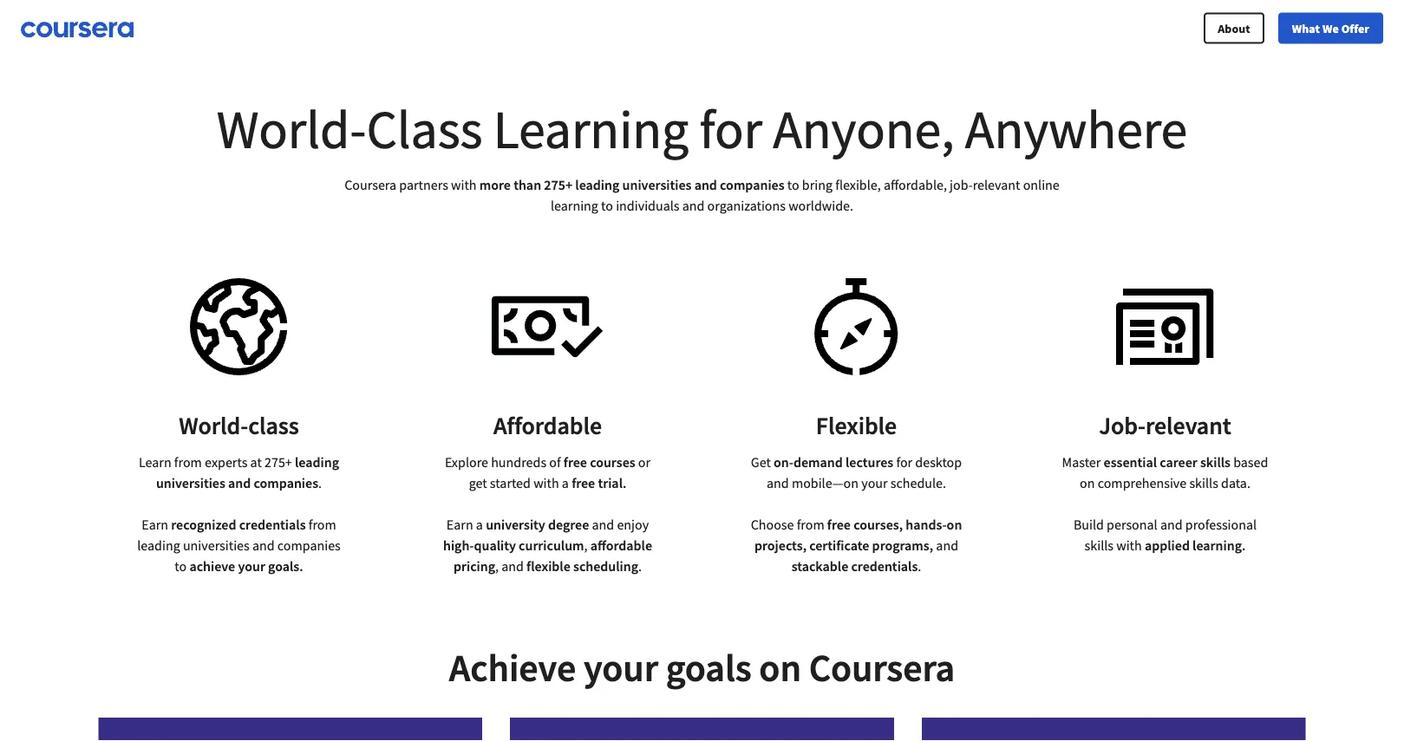 Task type: locate. For each thing, give the bounding box(es) containing it.
your
[[862, 475, 888, 492], [238, 558, 265, 575], [584, 644, 659, 692]]

stackable
[[792, 558, 849, 575]]

1 vertical spatial with
[[534, 475, 559, 492]]

2 vertical spatial skills
[[1085, 537, 1114, 554]]

2 vertical spatial companies
[[277, 537, 341, 554]]

skills left data.
[[1190, 475, 1219, 492]]

1 vertical spatial world-
[[179, 411, 248, 441]]

0 horizontal spatial from
[[174, 454, 202, 471]]

and up "achieve your goals."
[[252, 537, 275, 554]]

1 vertical spatial relevant
[[1146, 411, 1232, 441]]

coursera partners with more than 275+ leading universities and companies
[[345, 176, 785, 193]]

0 vertical spatial to
[[788, 176, 800, 193]]

quality
[[474, 537, 516, 554]]

0 horizontal spatial on
[[759, 644, 802, 692]]

2 vertical spatial on
[[759, 644, 802, 692]]

university
[[486, 516, 546, 534]]

. inside and stackable credentials .
[[918, 558, 922, 575]]

with down personal
[[1117, 537, 1142, 554]]

0 horizontal spatial for
[[700, 95, 763, 163]]

0 vertical spatial skills
[[1201, 454, 1231, 471]]

1 horizontal spatial credentials
[[852, 558, 918, 575]]

0 vertical spatial your
[[862, 475, 888, 492]]

relevant up career
[[1146, 411, 1232, 441]]

universities up individuals
[[623, 176, 692, 193]]

about button
[[1204, 13, 1265, 44]]

leading down class
[[295, 454, 339, 471]]

2 vertical spatial leading
[[137, 537, 180, 554]]

what we offer
[[1293, 20, 1370, 36]]

2 horizontal spatial .
[[918, 558, 922, 575]]

and inside and stackable credentials .
[[936, 537, 959, 554]]

coursera logo image
[[21, 22, 134, 38]]

get on-demand lectures
[[751, 454, 897, 471]]

1 horizontal spatial from
[[309, 516, 336, 534]]

and down hands-
[[936, 537, 959, 554]]

1 vertical spatial leading
[[295, 454, 339, 471]]

1 earn from the left
[[142, 516, 168, 534]]

and up affordable at the left bottom
[[592, 516, 614, 534]]

high-
[[443, 537, 474, 554]]

relevant left online
[[973, 176, 1021, 193]]

credentials up goals.
[[239, 516, 306, 534]]

for
[[700, 95, 763, 163], [897, 454, 913, 471]]

credentials for stackable
[[852, 558, 918, 575]]

credentials down the programs,
[[852, 558, 918, 575]]

free left trial.
[[572, 475, 595, 492]]

to left bring
[[788, 176, 800, 193]]

earn left recognized
[[142, 516, 168, 534]]

1 vertical spatial companies
[[254, 475, 318, 492]]

job-relevant
[[1099, 411, 1232, 441]]

to inside 'from leading universities and companies to'
[[175, 558, 187, 575]]

2 vertical spatial with
[[1117, 537, 1142, 554]]

and down experts at left
[[228, 475, 251, 492]]

free inside free courses, hands-on projects, certificate programs,
[[828, 516, 851, 534]]

world-class
[[179, 411, 299, 441]]

1 vertical spatial skills
[[1190, 475, 1219, 492]]

1 vertical spatial free
[[572, 475, 595, 492]]

flexible
[[816, 411, 897, 441]]

and inside earn a university degree and enjoy high-quality curriculum ,
[[592, 516, 614, 534]]

2 horizontal spatial on
[[1080, 475, 1095, 492]]

1 horizontal spatial your
[[584, 644, 659, 692]]

free for free courses, hands-on projects, certificate programs,
[[828, 516, 851, 534]]

2 earn from the left
[[447, 516, 473, 534]]

2 horizontal spatial from
[[797, 516, 825, 534]]

0 vertical spatial on
[[1080, 475, 1095, 492]]

skills for career
[[1201, 454, 1231, 471]]

individuals
[[616, 197, 680, 214]]

275+ right at
[[265, 454, 292, 471]]

and down quality
[[502, 558, 524, 575]]

recognized
[[171, 516, 236, 534]]

learning
[[551, 197, 599, 214]]

to right learning
[[601, 197, 613, 214]]

on down master
[[1080, 475, 1095, 492]]

1 vertical spatial on
[[947, 516, 963, 534]]

1 vertical spatial your
[[238, 558, 265, 575]]

skills
[[1201, 454, 1231, 471], [1190, 475, 1219, 492], [1085, 537, 1114, 554]]

globe image
[[183, 272, 295, 383]]

1 horizontal spatial coursera
[[809, 644, 955, 692]]

on
[[1080, 475, 1095, 492], [947, 516, 963, 534], [759, 644, 802, 692]]

earn recognized credentials
[[142, 516, 306, 534]]

credentials inside and stackable credentials .
[[852, 558, 918, 575]]

0 vertical spatial credentials
[[239, 516, 306, 534]]

world-
[[217, 95, 367, 163], [179, 411, 248, 441]]

companies up organizations
[[720, 176, 785, 193]]

, down the "degree"
[[584, 537, 588, 554]]

with
[[451, 176, 477, 193], [534, 475, 559, 492], [1117, 537, 1142, 554]]

on inside based on comprehensive skills data.
[[1080, 475, 1095, 492]]

for desktop and mobile—on your schedule.
[[767, 454, 962, 492]]

0 horizontal spatial a
[[476, 516, 483, 534]]

0 vertical spatial leading
[[576, 176, 620, 193]]

to bring flexible, affordable, job-relevant online learning to individuals and organizations worldwide.
[[551, 176, 1060, 214]]

applied learning.
[[1145, 537, 1246, 554]]

.
[[318, 475, 322, 492], [639, 558, 642, 575], [918, 558, 922, 575]]

1 vertical spatial to
[[601, 197, 613, 214]]

0 horizontal spatial earn
[[142, 516, 168, 534]]

free
[[564, 454, 587, 471], [572, 475, 595, 492], [828, 516, 851, 534]]

, inside earn a university degree and enjoy high-quality curriculum ,
[[584, 537, 588, 554]]

schedule.
[[891, 475, 947, 492]]

1 horizontal spatial for
[[897, 454, 913, 471]]

to
[[788, 176, 800, 193], [601, 197, 613, 214], [175, 558, 187, 575]]

universities inside leading universities and companies
[[156, 475, 225, 492]]

job-
[[950, 176, 973, 193]]

what we offer link
[[1279, 13, 1384, 44]]

learning.
[[1193, 537, 1246, 554]]

courses
[[590, 454, 636, 471]]

world- for class
[[179, 411, 248, 441]]

pricing
[[454, 558, 495, 575]]

on inside free courses, hands-on projects, certificate programs,
[[947, 516, 963, 534]]

0 horizontal spatial your
[[238, 558, 265, 575]]

275+ up learning
[[544, 176, 573, 193]]

0 horizontal spatial with
[[451, 176, 477, 193]]

2 vertical spatial universities
[[183, 537, 250, 554]]

on down desktop
[[947, 516, 963, 534]]

credentials for recognized
[[239, 516, 306, 534]]

1 horizontal spatial on
[[947, 516, 963, 534]]

0 vertical spatial ,
[[584, 537, 588, 554]]

what
[[1293, 20, 1321, 36]]

affordable
[[591, 537, 652, 554]]

class
[[367, 95, 483, 163]]

based on comprehensive skills data.
[[1080, 454, 1269, 492]]

credentials
[[239, 516, 306, 534], [852, 558, 918, 575]]

degree
[[548, 516, 589, 534]]

skills for comprehensive
[[1190, 475, 1219, 492]]

with left more
[[451, 176, 477, 193]]

2 horizontal spatial with
[[1117, 537, 1142, 554]]

and inside build personal and professional skills with
[[1161, 516, 1183, 534]]

leading down recognized
[[137, 537, 180, 554]]

0 horizontal spatial 275+
[[265, 454, 292, 471]]

1 horizontal spatial earn
[[447, 516, 473, 534]]

earn for earn a university degree and enjoy high-quality curriculum ,
[[447, 516, 473, 534]]

on-
[[774, 454, 794, 471]]

for up schedule. in the bottom right of the page
[[897, 454, 913, 471]]

0 vertical spatial relevant
[[973, 176, 1021, 193]]

leading up learning
[[576, 176, 620, 193]]

0 horizontal spatial leading
[[137, 537, 180, 554]]

1 vertical spatial 275+
[[265, 454, 292, 471]]

master essential career skills
[[1062, 454, 1231, 471]]

hundreds
[[491, 454, 547, 471]]

1 horizontal spatial a
[[562, 475, 569, 492]]

earn inside earn a university degree and enjoy high-quality curriculum ,
[[447, 516, 473, 534]]

career
[[1160, 454, 1198, 471]]

1 horizontal spatial relevant
[[1146, 411, 1232, 441]]

2 horizontal spatial leading
[[576, 176, 620, 193]]

and right individuals
[[683, 197, 705, 214]]

with down explore hundreds of free courses
[[534, 475, 559, 492]]

0 horizontal spatial ,
[[495, 558, 499, 575]]

free right of at left bottom
[[564, 454, 587, 471]]

professional
[[1186, 516, 1257, 534]]

from leading universities and companies to
[[137, 516, 341, 575]]

1 vertical spatial universities
[[156, 475, 225, 492]]

skills up data.
[[1201, 454, 1231, 471]]

1 horizontal spatial ,
[[584, 537, 588, 554]]

skills down "build"
[[1085, 537, 1114, 554]]

anyone,
[[773, 95, 955, 163]]

2 horizontal spatial to
[[788, 176, 800, 193]]

1 vertical spatial credentials
[[852, 558, 918, 575]]

free up certificate
[[828, 516, 851, 534]]

1 vertical spatial for
[[897, 454, 913, 471]]

companies down at
[[254, 475, 318, 492]]

0 horizontal spatial relevant
[[973, 176, 1021, 193]]

world- for class
[[217, 95, 367, 163]]

universities inside 'from leading universities and companies to'
[[183, 537, 250, 554]]

0 horizontal spatial coursera
[[345, 176, 397, 193]]

to left achieve
[[175, 558, 187, 575]]

1 vertical spatial a
[[476, 516, 483, 534]]

2 horizontal spatial your
[[862, 475, 888, 492]]

0 horizontal spatial credentials
[[239, 516, 306, 534]]

offer
[[1342, 20, 1370, 36]]

for up organizations
[[700, 95, 763, 163]]

0 vertical spatial world-
[[217, 95, 367, 163]]

on right "goals"
[[759, 644, 802, 692]]

earn up high- on the left bottom
[[447, 516, 473, 534]]

bring
[[802, 176, 833, 193]]

2 vertical spatial free
[[828, 516, 851, 534]]

from for learn
[[174, 454, 202, 471]]

personal
[[1107, 516, 1158, 534]]

a down explore hundreds of free courses
[[562, 475, 569, 492]]

0 horizontal spatial to
[[175, 558, 187, 575]]

companies inside 'from leading universities and companies to'
[[277, 537, 341, 554]]

trial.
[[598, 475, 627, 492]]

enjoy
[[617, 516, 649, 534]]

0 vertical spatial universities
[[623, 176, 692, 193]]

what we offer button
[[1279, 13, 1384, 44]]

and up applied
[[1161, 516, 1183, 534]]

, down quality
[[495, 558, 499, 575]]

on for free courses, hands-on projects, certificate programs,
[[947, 516, 963, 534]]

universities up achieve
[[183, 537, 250, 554]]

0 vertical spatial a
[[562, 475, 569, 492]]

earn for earn recognized credentials
[[142, 516, 168, 534]]

a up quality
[[476, 516, 483, 534]]

your for achieve your goals on coursera
[[584, 644, 659, 692]]

relevant inside 'to bring flexible, affordable, job-relevant online learning to individuals and organizations worldwide.'
[[973, 176, 1021, 193]]

goals
[[666, 644, 752, 692]]

1 horizontal spatial with
[[534, 475, 559, 492]]

275+
[[544, 176, 573, 193], [265, 454, 292, 471]]

0 vertical spatial with
[[451, 176, 477, 193]]

comprehensive
[[1098, 475, 1187, 492]]

for inside the for desktop and mobile—on your schedule.
[[897, 454, 913, 471]]

coursera
[[345, 176, 397, 193], [809, 644, 955, 692]]

2 vertical spatial your
[[584, 644, 659, 692]]

universities down learn from experts at 275+
[[156, 475, 225, 492]]

skills inside based on comprehensive skills data.
[[1190, 475, 1219, 492]]

1 horizontal spatial leading
[[295, 454, 339, 471]]

learn from experts at 275+
[[139, 454, 295, 471]]

2 vertical spatial to
[[175, 558, 187, 575]]

and down "on-" at right bottom
[[767, 475, 789, 492]]

0 vertical spatial 275+
[[544, 176, 573, 193]]

companies up goals.
[[277, 537, 341, 554]]

,
[[584, 537, 588, 554], [495, 558, 499, 575]]

universities
[[623, 176, 692, 193], [156, 475, 225, 492], [183, 537, 250, 554]]

a
[[562, 475, 569, 492], [476, 516, 483, 534]]



Task type: vqa. For each thing, say whether or not it's contained in the screenshot.
universities to the bottom
yes



Task type: describe. For each thing, give the bounding box(es) containing it.
or get started with a
[[469, 454, 651, 492]]

at
[[250, 454, 262, 471]]

leading inside leading universities and companies
[[295, 454, 339, 471]]

free courses, hands-on projects, certificate programs,
[[755, 516, 963, 554]]

curriculum
[[519, 537, 584, 554]]

applied
[[1145, 537, 1190, 554]]

desktop
[[916, 454, 962, 471]]

courses,
[[854, 516, 903, 534]]

your inside the for desktop and mobile—on your schedule.
[[862, 475, 888, 492]]

companies inside leading universities and companies
[[254, 475, 318, 492]]

skills inside build personal and professional skills with
[[1085, 537, 1114, 554]]

programs,
[[872, 537, 934, 554]]

we
[[1323, 20, 1339, 36]]

1 horizontal spatial to
[[601, 197, 613, 214]]

world-class learning for anyone, anywhere
[[217, 95, 1188, 163]]

demand
[[794, 454, 843, 471]]

explore hundreds of free courses
[[445, 454, 638, 471]]

1 horizontal spatial .
[[639, 558, 642, 575]]

free trial.
[[572, 475, 627, 492]]

certificate
[[810, 537, 870, 554]]

and inside 'to bring flexible, affordable, job-relevant online learning to individuals and organizations worldwide.'
[[683, 197, 705, 214]]

affordable pricing
[[454, 537, 652, 575]]

worldwide.
[[789, 197, 854, 214]]

choose
[[751, 516, 794, 534]]

master
[[1062, 454, 1101, 471]]

and inside the for desktop and mobile—on your schedule.
[[767, 475, 789, 492]]

get
[[469, 475, 487, 492]]

0 vertical spatial coursera
[[345, 176, 397, 193]]

organizations
[[708, 197, 786, 214]]

essential
[[1104, 454, 1157, 471]]

0 horizontal spatial .
[[318, 475, 322, 492]]

learning
[[493, 95, 689, 163]]

than
[[514, 176, 541, 193]]

, and flexible scheduling .
[[495, 558, 642, 575]]

and inside leading universities and companies
[[228, 475, 251, 492]]

affordable,
[[884, 176, 947, 193]]

0 vertical spatial companies
[[720, 176, 785, 193]]

based
[[1234, 454, 1269, 471]]

leading inside 'from leading universities and companies to'
[[137, 537, 180, 554]]

0 vertical spatial for
[[700, 95, 763, 163]]

from inside 'from leading universities and companies to'
[[309, 516, 336, 534]]

build personal and professional skills with
[[1074, 516, 1257, 554]]

and stackable credentials .
[[792, 537, 959, 575]]

achieve your goals.
[[190, 558, 303, 575]]

and up organizations
[[695, 176, 717, 193]]

scheduling
[[573, 558, 639, 575]]

started
[[490, 475, 531, 492]]

or
[[638, 454, 651, 471]]

partners
[[399, 176, 448, 193]]

choose from
[[751, 516, 828, 534]]

a inside or get started with a
[[562, 475, 569, 492]]

1 vertical spatial coursera
[[809, 644, 955, 692]]

more
[[480, 176, 511, 193]]

affordable
[[494, 411, 602, 441]]

certificates image
[[1110, 272, 1221, 383]]

get
[[751, 454, 771, 471]]

achieve
[[190, 558, 235, 575]]

earn a university degree and enjoy high-quality curriculum ,
[[443, 516, 649, 554]]

about link
[[1204, 13, 1265, 44]]

projects,
[[755, 537, 807, 554]]

a inside earn a university degree and enjoy high-quality curriculum ,
[[476, 516, 483, 534]]

of
[[549, 454, 561, 471]]

achieve
[[449, 644, 576, 692]]

class
[[248, 411, 299, 441]]

compass image
[[801, 272, 913, 383]]

from for choose
[[797, 516, 825, 534]]

with inside or get started with a
[[534, 475, 559, 492]]

lectures
[[846, 454, 894, 471]]

about
[[1218, 20, 1251, 36]]

explore
[[445, 454, 488, 471]]

money currency image
[[492, 272, 604, 383]]

0 vertical spatial free
[[564, 454, 587, 471]]

data.
[[1222, 475, 1251, 492]]

flexible,
[[836, 176, 881, 193]]

hands-
[[906, 516, 947, 534]]

flexible
[[527, 558, 571, 575]]

on for achieve your goals on coursera
[[759, 644, 802, 692]]

learn
[[139, 454, 171, 471]]

anywhere
[[966, 95, 1188, 163]]

experts
[[205, 454, 248, 471]]

1 vertical spatial ,
[[495, 558, 499, 575]]

build
[[1074, 516, 1104, 534]]

achieve your goals on coursera
[[449, 644, 955, 692]]

job-
[[1099, 411, 1146, 441]]

goals.
[[268, 558, 303, 575]]

free for free trial.
[[572, 475, 595, 492]]

with inside build personal and professional skills with
[[1117, 537, 1142, 554]]

and inside 'from leading universities and companies to'
[[252, 537, 275, 554]]

leading universities and companies
[[156, 454, 339, 492]]

1 horizontal spatial 275+
[[544, 176, 573, 193]]

online
[[1023, 176, 1060, 193]]

your for achieve your goals.
[[238, 558, 265, 575]]



